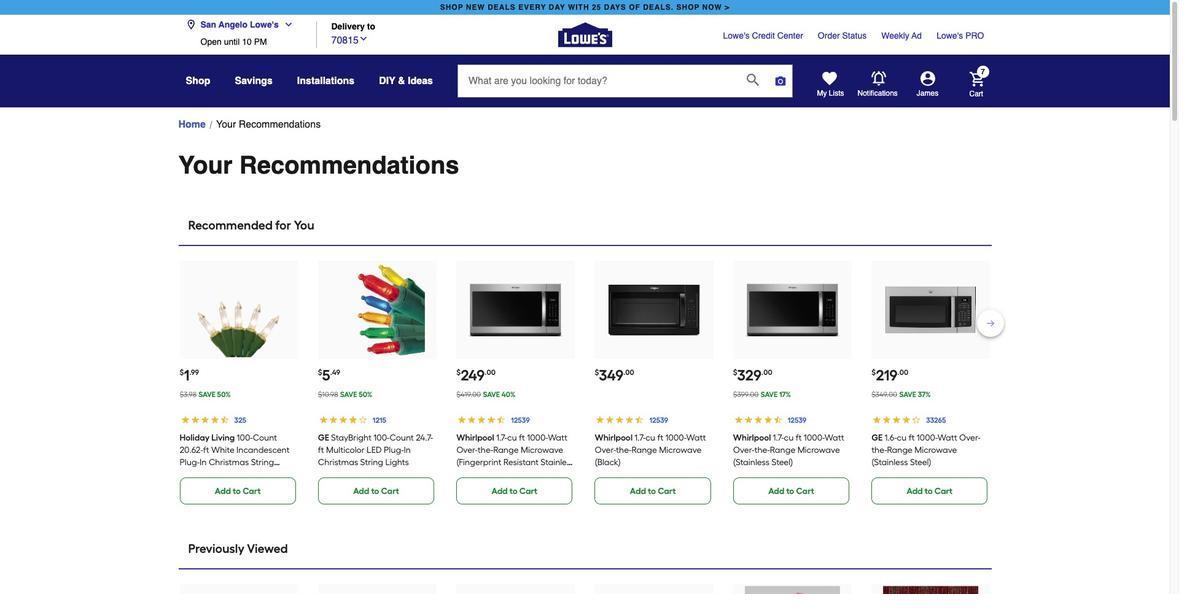 Task type: describe. For each thing, give the bounding box(es) containing it.
329 list item
[[734, 261, 852, 505]]

to for 329
[[787, 487, 795, 497]]

lists
[[829, 89, 845, 98]]

open
[[201, 37, 222, 47]]

now
[[703, 3, 723, 12]]

.00 for 349
[[624, 369, 635, 377]]

1.7- for 249
[[496, 433, 508, 444]]

the- for 249
[[478, 446, 494, 456]]

$3.98 save 50%
[[180, 391, 231, 399]]

save for 219
[[900, 391, 917, 399]]

home
[[179, 119, 206, 130]]

1 vertical spatial your recommendations
[[179, 151, 459, 179]]

cart down lowe's home improvement cart icon
[[970, 89, 984, 98]]

$ for 349
[[595, 369, 599, 377]]

1.6-cu ft 1000-watt over- the-range microwave (stainless steel)
[[872, 433, 981, 468]]

lowe's pro link
[[937, 29, 985, 42]]

until
[[224, 37, 240, 47]]

status
[[843, 31, 867, 41]]

with
[[568, 3, 590, 12]]

my
[[818, 89, 827, 98]]

microwave inside 1.7-cu ft 1000-watt over-the-range microwave (black)
[[660, 446, 702, 456]]

25
[[592, 3, 602, 12]]

string inside 100-count 20.62-ft white incandescent plug-in christmas string lights
[[251, 458, 274, 468]]

1
[[184, 367, 190, 385]]

days
[[604, 3, 627, 12]]

credit
[[752, 31, 775, 41]]

whirlpool 1.7-cu ft 1000-watt over-the-range microwave (stainless steel) image
[[745, 263, 840, 358]]

the- inside 1.7-cu ft 1000-watt over-the-range microwave (black)
[[616, 446, 632, 456]]

$ for 1
[[180, 369, 184, 377]]

$419.00
[[457, 391, 481, 399]]

installations button
[[297, 70, 355, 92]]

watt inside 1.7-cu ft 1000-watt over-the-range microwave (black)
[[687, 433, 706, 444]]

range inside 1.7-cu ft 1000-watt over-the-range microwave (black)
[[632, 446, 657, 456]]

open until 10 pm
[[201, 37, 267, 47]]

notifications
[[858, 89, 898, 98]]

ft for 1.7-cu ft 1000-watt over-the-range microwave (fingerprint resistant stainless steel)
[[519, 433, 525, 444]]

$ for 219
[[872, 369, 876, 377]]

savings
[[235, 76, 273, 87]]

ft for 1.7-cu ft 1000-watt over-the-range microwave (stainless steel)
[[796, 433, 802, 444]]

resistant
[[504, 458, 539, 468]]

your recommendations link
[[216, 117, 321, 132]]

to for 219
[[925, 487, 933, 497]]

.99
[[190, 369, 199, 377]]

70815 button
[[332, 32, 369, 48]]

plug- inside 100-count 20.62-ft white incandescent plug-in christmas string lights
[[180, 458, 200, 468]]

add for 1
[[215, 487, 231, 497]]

add to cart for 1
[[215, 487, 261, 497]]

range for 249
[[494, 446, 519, 456]]

0 vertical spatial recommendations
[[239, 119, 321, 130]]

delivery to
[[332, 22, 375, 32]]

&
[[398, 76, 405, 87]]

add inside 349 list item
[[630, 487, 646, 497]]

save for 1
[[199, 391, 216, 399]]

stainless
[[541, 458, 575, 468]]

in inside staybright 100-count 24.7- ft multicolor led plug-in christmas string lights
[[404, 446, 411, 456]]

(black)
[[595, 458, 621, 468]]

palight red foam pvc sheet (actual: 24-in x 48-in) image
[[745, 587, 840, 595]]

multicolor
[[326, 446, 365, 456]]

led
[[367, 446, 382, 456]]

ideas
[[408, 76, 433, 87]]

1.7-cu ft 1000-watt over-the-range microwave (black)
[[595, 433, 706, 468]]

watt for 219
[[938, 433, 958, 444]]

$349.00 save 37%
[[872, 391, 931, 399]]

1 shop from the left
[[440, 3, 464, 12]]

weekly
[[882, 31, 910, 41]]

$ for 249
[[457, 369, 461, 377]]

add for 329
[[769, 487, 785, 497]]

add to cart inside 349 list item
[[630, 487, 676, 497]]

1000- for 219
[[917, 433, 938, 444]]

center
[[778, 31, 804, 41]]

cu for 219
[[897, 433, 907, 444]]

steel) for 329
[[772, 458, 794, 468]]

to for 1
[[233, 487, 241, 497]]

christmas inside staybright 100-count 24.7- ft multicolor led plug-in christmas string lights
[[318, 458, 358, 468]]

$399.00 save 17%
[[734, 391, 791, 399]]

add to cart link for 219
[[872, 478, 988, 505]]

lowe's for lowe's pro
[[937, 31, 964, 41]]

$ 329 .00
[[734, 367, 773, 385]]

san angelo lowe's
[[201, 20, 279, 29]]

add to cart for 5
[[353, 487, 399, 497]]

ge for 5
[[318, 433, 329, 444]]

for
[[275, 218, 291, 233]]

100- inside staybright 100-count 24.7- ft multicolor led plug-in christmas string lights
[[374, 433, 390, 444]]

219
[[876, 367, 898, 385]]

1000- for 249
[[527, 433, 548, 444]]

recommended for you
[[188, 218, 315, 233]]

cart for 249
[[520, 487, 538, 497]]

weekly ad
[[882, 31, 922, 41]]

$ 5 .49
[[318, 367, 340, 385]]

249
[[461, 367, 485, 385]]

add to cart link inside 349 list item
[[595, 478, 711, 505]]

shop new deals every day with 25 days of deals. shop now > link
[[438, 0, 733, 15]]

lowe's pro
[[937, 31, 985, 41]]

lights inside 100-count 20.62-ft white incandescent plug-in christmas string lights
[[180, 470, 203, 481]]

the- for 329
[[755, 446, 770, 456]]

whirlpool 1.7-cu ft 1000-watt over-the-range microwave (black) image
[[607, 263, 702, 358]]

white
[[211, 446, 235, 456]]

pro
[[966, 31, 985, 41]]

microwave for 219
[[915, 446, 958, 456]]

1.7- inside 1.7-cu ft 1000-watt over-the-range microwave (black)
[[635, 433, 646, 444]]

string inside staybright 100-count 24.7- ft multicolor led plug-in christmas string lights
[[360, 458, 383, 468]]

add for 219
[[907, 487, 923, 497]]

add to cart for 249
[[492, 487, 538, 497]]

you
[[294, 218, 315, 233]]

$ for 329
[[734, 369, 738, 377]]

10
[[242, 37, 252, 47]]

$399.00
[[734, 391, 759, 399]]

5
[[322, 367, 330, 385]]

0 vertical spatial your recommendations
[[216, 119, 321, 130]]

count inside 100-count 20.62-ft white incandescent plug-in christmas string lights
[[253, 433, 277, 444]]

1 list item
[[180, 261, 299, 505]]

.49
[[330, 369, 340, 377]]

staybright 100-count 24.7- ft multicolor led plug-in christmas string lights
[[318, 433, 433, 468]]

ft inside 100-count 20.62-ft white incandescent plug-in christmas string lights
[[203, 446, 209, 456]]

installations
[[297, 76, 355, 87]]

lowe's home improvement cart image
[[970, 72, 985, 86]]

shop
[[186, 76, 210, 87]]

order
[[818, 31, 840, 41]]

my lists link
[[818, 71, 845, 98]]

holiday
[[180, 433, 210, 444]]

349 list item
[[595, 261, 714, 505]]

new
[[466, 3, 485, 12]]

over- for 329
[[734, 446, 755, 456]]

50% for 5
[[359, 391, 373, 399]]

home link
[[179, 117, 206, 132]]

lowe's credit center
[[724, 31, 804, 41]]

diy & ideas
[[379, 76, 433, 87]]

lowe's for lowe's credit center
[[724, 31, 750, 41]]

100-count 20.62-ft white incandescent plug-in christmas string lights
[[180, 433, 290, 481]]

deals.
[[643, 3, 674, 12]]

add to cart for 219
[[907, 487, 953, 497]]

savings button
[[235, 70, 273, 92]]

deals
[[488, 3, 516, 12]]

.00 for 219
[[898, 369, 909, 377]]

ge staybright 100-count 24.7-ft multicolor led plug-in christmas string lights image
[[330, 263, 425, 358]]

219 list item
[[872, 261, 991, 505]]

search image
[[747, 74, 759, 86]]

1.7-cu ft 1000-watt over-the-range microwave (fingerprint resistant stainless steel)
[[457, 433, 575, 481]]

diy
[[379, 76, 396, 87]]

$419.00 save 40%
[[457, 391, 516, 399]]

recommended
[[188, 218, 273, 233]]

50% for 1
[[217, 391, 231, 399]]

add for 249
[[492, 487, 508, 497]]

ad
[[912, 31, 922, 41]]



Task type: locate. For each thing, give the bounding box(es) containing it.
the- inside 1.7-cu ft 1000-watt over-the-range microwave (stainless steel)
[[755, 446, 770, 456]]

37%
[[918, 391, 931, 399]]

2 add from the left
[[353, 487, 370, 497]]

save inside 249 list item
[[483, 391, 500, 399]]

count
[[253, 433, 277, 444], [390, 433, 414, 444]]

add to cart for 329
[[769, 487, 815, 497]]

0 vertical spatial lights
[[386, 458, 409, 468]]

1 horizontal spatial in
[[404, 446, 411, 456]]

add inside 249 list item
[[492, 487, 508, 497]]

whirlpool
[[457, 433, 495, 444], [595, 433, 633, 444], [734, 433, 771, 444]]

to down 100-count 20.62-ft white incandescent plug-in christmas string lights
[[233, 487, 241, 497]]

to down 1.6-cu ft 1000-watt over- the-range microwave (stainless steel)
[[925, 487, 933, 497]]

50% right $3.98
[[217, 391, 231, 399]]

2 add to cart link from the left
[[318, 478, 435, 505]]

0 horizontal spatial christmas
[[209, 458, 249, 468]]

2 1000- from the left
[[666, 433, 687, 444]]

2 range from the left
[[632, 446, 657, 456]]

>
[[725, 3, 730, 12]]

0 horizontal spatial 100-
[[237, 433, 253, 444]]

1 horizontal spatial 1.7-
[[635, 433, 646, 444]]

$10.98
[[318, 391, 338, 399]]

1 christmas from the left
[[209, 458, 249, 468]]

0 horizontal spatial 1.7-
[[496, 433, 508, 444]]

over- for 249
[[457, 446, 478, 456]]

1 horizontal spatial string
[[360, 458, 383, 468]]

1 horizontal spatial plug-
[[384, 446, 404, 456]]

0 horizontal spatial string
[[251, 458, 274, 468]]

add to cart link down 1.6-cu ft 1000-watt over- the-range microwave (stainless steel)
[[872, 478, 988, 505]]

previously
[[188, 542, 245, 557]]

(fingerprint
[[457, 458, 502, 468]]

1.6-
[[885, 433, 897, 444]]

2 cu from the left
[[646, 433, 656, 444]]

4 add from the left
[[630, 487, 646, 497]]

diy & ideas button
[[379, 70, 433, 92]]

cart inside 1 list item
[[243, 487, 261, 497]]

1 horizontal spatial 100-
[[374, 433, 390, 444]]

1.7- inside 1.7-cu ft 1000-watt over-the-range microwave (stainless steel)
[[773, 433, 784, 444]]

add to cart link down 1.7-cu ft 1000-watt over-the-range microwave (black)
[[595, 478, 711, 505]]

steel)
[[772, 458, 794, 468], [911, 458, 932, 468], [457, 470, 478, 481]]

4 cu from the left
[[897, 433, 907, 444]]

2 100- from the left
[[374, 433, 390, 444]]

3 add from the left
[[492, 487, 508, 497]]

watt for 329
[[825, 433, 845, 444]]

0 horizontal spatial whirlpool
[[457, 433, 495, 444]]

add inside 329 list item
[[769, 487, 785, 497]]

lowe's home improvement lists image
[[822, 71, 837, 86]]

save left 17%
[[761, 391, 778, 399]]

the- inside 1.7-cu ft 1000-watt over-the-range microwave (fingerprint resistant stainless steel)
[[478, 446, 494, 456]]

to inside 349 list item
[[648, 487, 656, 497]]

1 vertical spatial lights
[[180, 470, 203, 481]]

chevron down image
[[279, 20, 294, 29]]

shop
[[440, 3, 464, 12], [677, 3, 700, 12]]

1000- inside 1.7-cu ft 1000-watt over-the-range microwave (fingerprint resistant stainless steel)
[[527, 433, 548, 444]]

your
[[216, 119, 236, 130], [179, 151, 233, 179]]

your right home
[[216, 119, 236, 130]]

add to cart down 1.7-cu ft 1000-watt over-the-range microwave (stainless steel)
[[769, 487, 815, 497]]

whirlpool inside 249 list item
[[457, 433, 495, 444]]

over- inside 1.7-cu ft 1000-watt over-the-range microwave (black)
[[595, 446, 616, 456]]

lowe's left credit
[[724, 31, 750, 41]]

0 horizontal spatial lowe's
[[250, 20, 279, 29]]

save left 40% at the bottom left of the page
[[483, 391, 500, 399]]

to down resistant
[[510, 487, 518, 497]]

$ 1 .99
[[180, 367, 199, 385]]

cart for 329
[[797, 487, 815, 497]]

.00 inside $ 349 .00
[[624, 369, 635, 377]]

0 horizontal spatial in
[[200, 458, 207, 468]]

1000- for 329
[[804, 433, 825, 444]]

string down led
[[360, 458, 383, 468]]

1 50% from the left
[[217, 391, 231, 399]]

100- up led
[[374, 433, 390, 444]]

1 cu from the left
[[508, 433, 517, 444]]

ge for 219
[[872, 433, 883, 444]]

shop button
[[186, 70, 210, 92]]

3 save from the left
[[483, 391, 500, 399]]

add to cart inside 1 list item
[[215, 487, 261, 497]]

plug- down 20.62-
[[180, 458, 200, 468]]

shop new deals every day with 25 days of deals. shop now >
[[440, 3, 730, 12]]

whirlpool down $399.00
[[734, 433, 771, 444]]

range
[[494, 446, 519, 456], [632, 446, 657, 456], [770, 446, 796, 456], [888, 446, 913, 456]]

add to cart link
[[180, 478, 296, 505], [318, 478, 435, 505], [457, 478, 573, 505], [595, 478, 711, 505], [734, 478, 850, 505], [872, 478, 988, 505]]

1.7- inside 1.7-cu ft 1000-watt over-the-range microwave (fingerprint resistant stainless steel)
[[496, 433, 508, 444]]

cart down 100-count 20.62-ft white incandescent plug-in christmas string lights
[[243, 487, 261, 497]]

$ 219 .00
[[872, 367, 909, 385]]

steel) inside 1.6-cu ft 1000-watt over- the-range microwave (stainless steel)
[[911, 458, 932, 468]]

add to cart down 1.6-cu ft 1000-watt over- the-range microwave (stainless steel)
[[907, 487, 953, 497]]

holiday living 100-count 20.62-ft white incandescent plug-in christmas string lights image
[[192, 263, 287, 358]]

6 add from the left
[[907, 487, 923, 497]]

4 the- from the left
[[872, 446, 888, 456]]

location image
[[186, 20, 196, 29]]

.00 inside the $ 329 .00
[[762, 369, 773, 377]]

cu for 249
[[508, 433, 517, 444]]

save for 249
[[483, 391, 500, 399]]

add inside 5 list item
[[353, 487, 370, 497]]

2 50% from the left
[[359, 391, 373, 399]]

cart inside 5 list item
[[381, 487, 399, 497]]

cart inside 219 list item
[[935, 487, 953, 497]]

add to cart link inside 5 list item
[[318, 478, 435, 505]]

4 .00 from the left
[[898, 369, 909, 377]]

watt inside 1.7-cu ft 1000-watt over-the-range microwave (stainless steel)
[[825, 433, 845, 444]]

(stainless for 329
[[734, 458, 770, 468]]

1 add to cart from the left
[[215, 487, 261, 497]]

whirlpool inside 329 list item
[[734, 433, 771, 444]]

microwave inside 1.7-cu ft 1000-watt over-the-range microwave (fingerprint resistant stainless steel)
[[521, 446, 564, 456]]

1.7- for 329
[[773, 433, 784, 444]]

string down incandescent
[[251, 458, 274, 468]]

shop left now
[[677, 3, 700, 12]]

0 vertical spatial plug-
[[384, 446, 404, 456]]

2 1.7- from the left
[[635, 433, 646, 444]]

count up incandescent
[[253, 433, 277, 444]]

2 shop from the left
[[677, 3, 700, 12]]

save right $10.98 on the bottom of the page
[[340, 391, 357, 399]]

whirlpool 1.7-cu ft 1000-watt over-the-range microwave (fingerprint resistant stainless steel) image
[[469, 263, 564, 358]]

3 whirlpool from the left
[[734, 433, 771, 444]]

viewed
[[247, 542, 288, 557]]

add to cart link for 1
[[180, 478, 296, 505]]

0 vertical spatial your
[[216, 119, 236, 130]]

ge inside 219 list item
[[872, 433, 883, 444]]

add down 1.7-cu ft 1000-watt over-the-range microwave (stainless steel)
[[769, 487, 785, 497]]

save inside 1 list item
[[199, 391, 216, 399]]

the- inside 1.6-cu ft 1000-watt over- the-range microwave (stainless steel)
[[872, 446, 888, 456]]

cart down resistant
[[520, 487, 538, 497]]

to inside 249 list item
[[510, 487, 518, 497]]

0 horizontal spatial lights
[[180, 470, 203, 481]]

1 ge from the left
[[318, 433, 329, 444]]

to inside 1 list item
[[233, 487, 241, 497]]

1 range from the left
[[494, 446, 519, 456]]

range for 219
[[888, 446, 913, 456]]

3 range from the left
[[770, 446, 796, 456]]

add to cart inside 5 list item
[[353, 487, 399, 497]]

christmas down the white
[[209, 458, 249, 468]]

ge up multicolor
[[318, 433, 329, 444]]

the- for 219
[[872, 446, 888, 456]]

save inside 329 list item
[[761, 391, 778, 399]]

5 $ from the left
[[734, 369, 738, 377]]

5 add to cart from the left
[[769, 487, 815, 497]]

50%
[[217, 391, 231, 399], [359, 391, 373, 399]]

plug- right led
[[384, 446, 404, 456]]

add to cart down resistant
[[492, 487, 538, 497]]

the- down 1.6-
[[872, 446, 888, 456]]

holiday living
[[180, 433, 235, 444]]

5 list item
[[318, 261, 437, 505]]

40%
[[502, 391, 516, 399]]

1 save from the left
[[199, 391, 216, 399]]

shop left new
[[440, 3, 464, 12]]

add to cart down 100-count 20.62-ft white incandescent plug-in christmas string lights
[[215, 487, 261, 497]]

$ inside $ 5 .49
[[318, 369, 322, 377]]

add down 1.7-cu ft 1000-watt over-the-range microwave (black)
[[630, 487, 646, 497]]

save right $3.98
[[199, 391, 216, 399]]

range inside 1.7-cu ft 1000-watt over-the-range microwave (fingerprint resistant stainless steel)
[[494, 446, 519, 456]]

cu inside 1.7-cu ft 1000-watt over-the-range microwave (black)
[[646, 433, 656, 444]]

4 microwave from the left
[[915, 446, 958, 456]]

cart for 5
[[381, 487, 399, 497]]

cart down 1.7-cu ft 1000-watt over-the-range microwave (black)
[[658, 487, 676, 497]]

save for 5
[[340, 391, 357, 399]]

cu
[[508, 433, 517, 444], [646, 433, 656, 444], [784, 433, 794, 444], [897, 433, 907, 444]]

watt for 249
[[548, 433, 568, 444]]

2 christmas from the left
[[318, 458, 358, 468]]

delivery
[[332, 22, 365, 32]]

1 (stainless from the left
[[734, 458, 770, 468]]

whirlpool up '(fingerprint'
[[457, 433, 495, 444]]

ft
[[519, 433, 525, 444], [658, 433, 664, 444], [796, 433, 802, 444], [909, 433, 915, 444], [203, 446, 209, 456], [318, 446, 324, 456]]

None search field
[[458, 65, 793, 109]]

1 string from the left
[[251, 458, 274, 468]]

your down home
[[179, 151, 233, 179]]

lights inside staybright 100-count 24.7- ft multicolor led plug-in christmas string lights
[[386, 458, 409, 468]]

3 the- from the left
[[755, 446, 770, 456]]

lowe's credit center link
[[724, 29, 804, 42]]

ft inside staybright 100-count 24.7- ft multicolor led plug-in christmas string lights
[[318, 446, 324, 456]]

1 watt from the left
[[548, 433, 568, 444]]

james button
[[899, 71, 958, 98]]

over- inside 1.6-cu ft 1000-watt over- the-range microwave (stainless steel)
[[960, 433, 981, 444]]

$
[[180, 369, 184, 377], [318, 369, 322, 377], [457, 369, 461, 377], [595, 369, 599, 377], [734, 369, 738, 377], [872, 369, 876, 377]]

(stainless
[[734, 458, 770, 468], [872, 458, 909, 468]]

christmas inside 100-count 20.62-ft white incandescent plug-in christmas string lights
[[209, 458, 249, 468]]

6 add to cart from the left
[[907, 487, 953, 497]]

steel) inside 1.7-cu ft 1000-watt over-the-range microwave (stainless steel)
[[772, 458, 794, 468]]

2 save from the left
[[340, 391, 357, 399]]

your recommendations
[[216, 119, 321, 130], [179, 151, 459, 179]]

1 vertical spatial plug-
[[180, 458, 200, 468]]

1 horizontal spatial lowe's
[[724, 31, 750, 41]]

the- up (black)
[[616, 446, 632, 456]]

1 vertical spatial in
[[200, 458, 207, 468]]

in down 20.62-
[[200, 458, 207, 468]]

cart inside 249 list item
[[520, 487, 538, 497]]

plug- inside staybright 100-count 24.7- ft multicolor led plug-in christmas string lights
[[384, 446, 404, 456]]

to inside 329 list item
[[787, 487, 795, 497]]

6 $ from the left
[[872, 369, 876, 377]]

add to cart
[[215, 487, 261, 497], [353, 487, 399, 497], [492, 487, 538, 497], [630, 487, 676, 497], [769, 487, 815, 497], [907, 487, 953, 497]]

cart down staybright 100-count 24.7- ft multicolor led plug-in christmas string lights
[[381, 487, 399, 497]]

add to cart link inside 219 list item
[[872, 478, 988, 505]]

17%
[[780, 391, 791, 399]]

1 1.7- from the left
[[496, 433, 508, 444]]

steel) inside 1.7-cu ft 1000-watt over-the-range microwave (fingerprint resistant stainless steel)
[[457, 470, 478, 481]]

christmas
[[209, 458, 249, 468], [318, 458, 358, 468]]

.00 for 249
[[485, 369, 496, 377]]

.00 inside $ 219 .00
[[898, 369, 909, 377]]

0 horizontal spatial shop
[[440, 3, 464, 12]]

2 horizontal spatial lowe's
[[937, 31, 964, 41]]

0 horizontal spatial (stainless
[[734, 458, 770, 468]]

(stainless inside 1.7-cu ft 1000-watt over-the-range microwave (stainless steel)
[[734, 458, 770, 468]]

2 ge from the left
[[872, 433, 883, 444]]

plug-
[[384, 446, 404, 456], [180, 458, 200, 468]]

1000- inside 1.7-cu ft 1000-watt over-the-range microwave (black)
[[666, 433, 687, 444]]

add to cart link inside 329 list item
[[734, 478, 850, 505]]

1 whirlpool from the left
[[457, 433, 495, 444]]

san angelo lowe's button
[[186, 12, 298, 37]]

microwave for 329
[[798, 446, 840, 456]]

cu inside 1.7-cu ft 1000-watt over-the-range microwave (stainless steel)
[[784, 433, 794, 444]]

1 microwave from the left
[[521, 446, 564, 456]]

1 horizontal spatial count
[[390, 433, 414, 444]]

watt
[[548, 433, 568, 444], [687, 433, 706, 444], [825, 433, 845, 444], [938, 433, 958, 444]]

1000- inside 1.6-cu ft 1000-watt over- the-range microwave (stainless steel)
[[917, 433, 938, 444]]

whirlpool inside 349 list item
[[595, 433, 633, 444]]

add to cart link down resistant
[[457, 478, 573, 505]]

ft for 1.7-cu ft 1000-watt over-the-range microwave (black)
[[658, 433, 664, 444]]

2 string from the left
[[360, 458, 383, 468]]

ft inside 1.7-cu ft 1000-watt over-the-range microwave (black)
[[658, 433, 664, 444]]

4 add to cart link from the left
[[595, 478, 711, 505]]

Search Query text field
[[458, 65, 737, 97]]

lowe's home improvement notification center image
[[872, 71, 886, 86]]

6 add to cart link from the left
[[872, 478, 988, 505]]

$ for 5
[[318, 369, 322, 377]]

$ inside $ 349 .00
[[595, 369, 599, 377]]

microwave for 249
[[521, 446, 564, 456]]

3 .00 from the left
[[762, 369, 773, 377]]

count left the 24.7-
[[390, 433, 414, 444]]

add for 5
[[353, 487, 370, 497]]

lowe's left the pro
[[937, 31, 964, 41]]

1 horizontal spatial (stainless
[[872, 458, 909, 468]]

1 vertical spatial recommendations
[[239, 151, 459, 179]]

100-
[[237, 433, 253, 444], [374, 433, 390, 444]]

1 the- from the left
[[478, 446, 494, 456]]

staybright
[[331, 433, 372, 444]]

50% inside 1 list item
[[217, 391, 231, 399]]

2 horizontal spatial 1.7-
[[773, 433, 784, 444]]

1 horizontal spatial 50%
[[359, 391, 373, 399]]

cart for 219
[[935, 487, 953, 497]]

ge 1.6-cu ft 1000-watt over-the-range microwave (stainless steel) image
[[884, 263, 979, 358]]

add to cart link down the white
[[180, 478, 296, 505]]

100- inside 100-count 20.62-ft white incandescent plug-in christmas string lights
[[237, 433, 253, 444]]

to for 249
[[510, 487, 518, 497]]

cart inside 329 list item
[[797, 487, 815, 497]]

cart down 1.7-cu ft 1000-watt over-the-range microwave (stainless steel)
[[797, 487, 815, 497]]

2 .00 from the left
[[624, 369, 635, 377]]

1 horizontal spatial christmas
[[318, 458, 358, 468]]

the- down $399.00 save 17% at the right
[[755, 446, 770, 456]]

add to cart link for 329
[[734, 478, 850, 505]]

50% inside 5 list item
[[359, 391, 373, 399]]

pm
[[254, 37, 267, 47]]

previously viewed
[[188, 542, 288, 557]]

2 microwave from the left
[[660, 446, 702, 456]]

3 cu from the left
[[784, 433, 794, 444]]

2 $ from the left
[[318, 369, 322, 377]]

camera image
[[775, 75, 787, 87]]

0 horizontal spatial 50%
[[217, 391, 231, 399]]

1 horizontal spatial whirlpool
[[595, 433, 633, 444]]

every
[[519, 3, 546, 12]]

whirlpool for 249
[[457, 433, 495, 444]]

to down 1.7-cu ft 1000-watt over-the-range microwave (stainless steel)
[[787, 487, 795, 497]]

2 add to cart from the left
[[353, 487, 399, 497]]

save inside 5 list item
[[340, 391, 357, 399]]

order status
[[818, 31, 867, 41]]

2 count from the left
[[390, 433, 414, 444]]

microwave
[[521, 446, 564, 456], [660, 446, 702, 456], [798, 446, 840, 456], [915, 446, 958, 456]]

.00
[[485, 369, 496, 377], [624, 369, 635, 377], [762, 369, 773, 377], [898, 369, 909, 377]]

2 watt from the left
[[687, 433, 706, 444]]

add down '(fingerprint'
[[492, 487, 508, 497]]

1 vertical spatial your
[[179, 151, 233, 179]]

ge
[[318, 433, 329, 444], [872, 433, 883, 444]]

2 the- from the left
[[616, 446, 632, 456]]

0 horizontal spatial plug-
[[180, 458, 200, 468]]

add down led
[[353, 487, 370, 497]]

1.7-cu ft 1000-watt over-the-range microwave (stainless steel)
[[734, 433, 845, 468]]

4 1000- from the left
[[917, 433, 938, 444]]

angelo
[[219, 20, 248, 29]]

cart inside 349 list item
[[658, 487, 676, 497]]

2 (stainless from the left
[[872, 458, 909, 468]]

3 add to cart link from the left
[[457, 478, 573, 505]]

4 $ from the left
[[595, 369, 599, 377]]

range inside 1.6-cu ft 1000-watt over- the-range microwave (stainless steel)
[[888, 446, 913, 456]]

add down 100-count 20.62-ft white incandescent plug-in christmas string lights
[[215, 487, 231, 497]]

1 horizontal spatial shop
[[677, 3, 700, 12]]

5 add to cart link from the left
[[734, 478, 850, 505]]

cu inside 1.6-cu ft 1000-watt over- the-range microwave (stainless steel)
[[897, 433, 907, 444]]

$ 349 .00
[[595, 367, 635, 385]]

2 horizontal spatial whirlpool
[[734, 433, 771, 444]]

1 horizontal spatial steel)
[[772, 458, 794, 468]]

to down 1.7-cu ft 1000-watt over-the-range microwave (black)
[[648, 487, 656, 497]]

1 add from the left
[[215, 487, 231, 497]]

ft inside 1.7-cu ft 1000-watt over-the-range microwave (fingerprint resistant stainless steel)
[[519, 433, 525, 444]]

over-
[[960, 433, 981, 444], [457, 446, 478, 456], [595, 446, 616, 456], [734, 446, 755, 456]]

3 1000- from the left
[[804, 433, 825, 444]]

lowe's home improvement logo image
[[558, 8, 612, 62]]

add to cart link down 1.7-cu ft 1000-watt over-the-range microwave (stainless steel)
[[734, 478, 850, 505]]

range for 329
[[770, 446, 796, 456]]

1 .00 from the left
[[485, 369, 496, 377]]

save inside 219 list item
[[900, 391, 917, 399]]

2 horizontal spatial steel)
[[911, 458, 932, 468]]

add to cart link down staybright 100-count 24.7- ft multicolor led plug-in christmas string lights
[[318, 478, 435, 505]]

whirlpool up (black)
[[595, 433, 633, 444]]

range inside 1.7-cu ft 1000-watt over-the-range microwave (stainless steel)
[[770, 446, 796, 456]]

weekly ad link
[[882, 29, 922, 42]]

save
[[199, 391, 216, 399], [340, 391, 357, 399], [483, 391, 500, 399], [761, 391, 778, 399], [900, 391, 917, 399]]

to inside 219 list item
[[925, 487, 933, 497]]

.00 for 329
[[762, 369, 773, 377]]

lowe's inside button
[[250, 20, 279, 29]]

(stainless for 219
[[872, 458, 909, 468]]

chevron down image
[[359, 34, 369, 43]]

70815
[[332, 35, 359, 46]]

add to cart inside 249 list item
[[492, 487, 538, 497]]

living
[[212, 433, 235, 444]]

recommended for you heading
[[179, 213, 992, 246]]

5 add from the left
[[769, 487, 785, 497]]

0 horizontal spatial count
[[253, 433, 277, 444]]

0 horizontal spatial steel)
[[457, 470, 478, 481]]

1 count from the left
[[253, 433, 277, 444]]

1 $ from the left
[[180, 369, 184, 377]]

lowe's up the pm
[[250, 20, 279, 29]]

$ inside $ 219 .00
[[872, 369, 876, 377]]

to inside 5 list item
[[371, 487, 379, 497]]

to up chevron down icon
[[367, 22, 375, 32]]

save left the 37%
[[900, 391, 917, 399]]

recommendations
[[239, 119, 321, 130], [239, 151, 459, 179]]

4 range from the left
[[888, 446, 913, 456]]

1 horizontal spatial lights
[[386, 458, 409, 468]]

1 horizontal spatial ge
[[872, 433, 883, 444]]

0 horizontal spatial ge
[[318, 433, 329, 444]]

3 1.7- from the left
[[773, 433, 784, 444]]

watt inside 1.7-cu ft 1000-watt over-the-range microwave (fingerprint resistant stainless steel)
[[548, 433, 568, 444]]

whirlpool for 329
[[734, 433, 771, 444]]

20.62-
[[180, 446, 203, 456]]

3 add to cart from the left
[[492, 487, 538, 497]]

4 watt from the left
[[938, 433, 958, 444]]

3 watt from the left
[[825, 433, 845, 444]]

san
[[201, 20, 216, 29]]

steel) for 219
[[911, 458, 932, 468]]

ft inside 1.7-cu ft 1000-watt over-the-range microwave (stainless steel)
[[796, 433, 802, 444]]

microwave inside 1.6-cu ft 1000-watt over- the-range microwave (stainless steel)
[[915, 446, 958, 456]]

add to cart inside 329 list item
[[769, 487, 815, 497]]

add to cart link for 5
[[318, 478, 435, 505]]

order status link
[[818, 29, 867, 42]]

add to cart link inside 1 list item
[[180, 478, 296, 505]]

4 add to cart from the left
[[630, 487, 676, 497]]

save for 329
[[761, 391, 778, 399]]

to down staybright 100-count 24.7- ft multicolor led plug-in christmas string lights
[[371, 487, 379, 497]]

day
[[549, 3, 566, 12]]

$349.00
[[872, 391, 898, 399]]

add to cart down staybright 100-count 24.7- ft multicolor led plug-in christmas string lights
[[353, 487, 399, 497]]

the- up '(fingerprint'
[[478, 446, 494, 456]]

249 list item
[[457, 261, 575, 505]]

undefined private sector marketplace pattern indoor carpet image
[[884, 587, 979, 595]]

$ inside the $ 329 .00
[[734, 369, 738, 377]]

4 save from the left
[[761, 391, 778, 399]]

add to cart down 1.7-cu ft 1000-watt over-the-range microwave (black)
[[630, 487, 676, 497]]

ft inside 1.6-cu ft 1000-watt over- the-range microwave (stainless steel)
[[909, 433, 915, 444]]

lights
[[386, 458, 409, 468], [180, 470, 203, 481]]

1 1000- from the left
[[527, 433, 548, 444]]

1 100- from the left
[[237, 433, 253, 444]]

of
[[629, 3, 641, 12]]

count inside staybright 100-count 24.7- ft multicolor led plug-in christmas string lights
[[390, 433, 414, 444]]

add inside 1 list item
[[215, 487, 231, 497]]

1000- inside 1.7-cu ft 1000-watt over-the-range microwave (stainless steel)
[[804, 433, 825, 444]]

microwave inside 1.7-cu ft 1000-watt over-the-range microwave (stainless steel)
[[798, 446, 840, 456]]

100- right living
[[237, 433, 253, 444]]

over- for 219
[[960, 433, 981, 444]]

in right led
[[404, 446, 411, 456]]

add to cart inside 219 list item
[[907, 487, 953, 497]]

cu for 329
[[784, 433, 794, 444]]

ft for 1.6-cu ft 1000-watt over- the-range microwave (stainless steel)
[[909, 433, 915, 444]]

3 $ from the left
[[457, 369, 461, 377]]

to for 5
[[371, 487, 379, 497]]

50% right $10.98 on the bottom of the page
[[359, 391, 373, 399]]

christmas down multicolor
[[318, 458, 358, 468]]

24.7-
[[416, 433, 433, 444]]

ge left 1.6-
[[872, 433, 883, 444]]

3 microwave from the left
[[798, 446, 840, 456]]

add
[[215, 487, 231, 497], [353, 487, 370, 497], [492, 487, 508, 497], [630, 487, 646, 497], [769, 487, 785, 497], [907, 487, 923, 497]]

watt inside 1.6-cu ft 1000-watt over- the-range microwave (stainless steel)
[[938, 433, 958, 444]]

in inside 100-count 20.62-ft white incandescent plug-in christmas string lights
[[200, 458, 207, 468]]

previously viewed heading
[[179, 537, 992, 570]]

ge inside 5 list item
[[318, 433, 329, 444]]

1 add to cart link from the left
[[180, 478, 296, 505]]

cart for 1
[[243, 487, 261, 497]]

cart down 1.6-cu ft 1000-watt over- the-range microwave (stainless steel)
[[935, 487, 953, 497]]

the-
[[478, 446, 494, 456], [616, 446, 632, 456], [755, 446, 770, 456], [872, 446, 888, 456]]

add to cart link for 249
[[457, 478, 573, 505]]

over- inside 1.7-cu ft 1000-watt over-the-range microwave (stainless steel)
[[734, 446, 755, 456]]

2 whirlpool from the left
[[595, 433, 633, 444]]

incandescent
[[237, 446, 290, 456]]

add down 1.6-cu ft 1000-watt over- the-range microwave (stainless steel)
[[907, 487, 923, 497]]

5 save from the left
[[900, 391, 917, 399]]

0 vertical spatial in
[[404, 446, 411, 456]]



Task type: vqa. For each thing, say whether or not it's contained in the screenshot.


